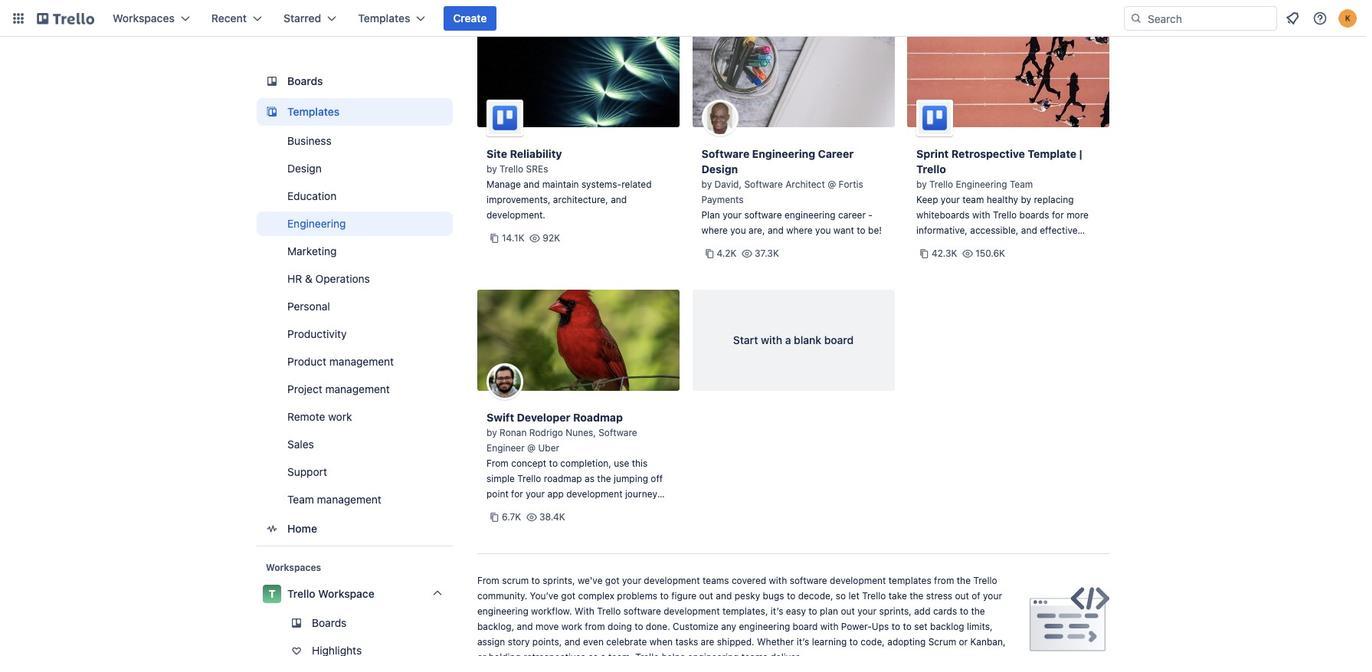 Task type: vqa. For each thing, say whether or not it's contained in the screenshot.


Task type: locate. For each thing, give the bounding box(es) containing it.
1 vertical spatial from
[[585, 621, 605, 632]]

trello down concept in the left of the page
[[518, 473, 541, 484]]

0 vertical spatial team
[[963, 194, 984, 205]]

ronan rodrigo nunes, software engineer @ uber image
[[487, 363, 524, 400]]

templates right starred dropdown button
[[358, 11, 410, 25]]

1 horizontal spatial team
[[1010, 179, 1033, 190]]

where down plan
[[702, 225, 728, 236]]

where
[[702, 225, 728, 236], [787, 225, 813, 236]]

1 horizontal spatial teams
[[742, 652, 768, 656]]

1 horizontal spatial you
[[816, 225, 831, 236]]

tasks
[[676, 636, 698, 648]]

maintain
[[542, 179, 579, 190]]

to
[[857, 225, 866, 236], [549, 458, 558, 469], [532, 575, 540, 586], [660, 590, 669, 602], [787, 590, 796, 602], [809, 606, 818, 617], [960, 606, 969, 617], [635, 621, 643, 632], [892, 621, 901, 632], [903, 621, 912, 632], [850, 636, 858, 648]]

pesky
[[735, 590, 760, 602]]

0 vertical spatial for
[[1052, 209, 1064, 221]]

the down completion,
[[597, 473, 611, 484]]

effective
[[1040, 225, 1078, 236]]

to left figure at the bottom of the page
[[660, 590, 669, 602]]

design inside software engineering career design by david, software architect @ fortis payments plan your software engineering career - where you are, and where you want to be!
[[702, 162, 738, 176]]

trello up "manage"
[[500, 163, 524, 175]]

management for project management
[[325, 382, 390, 396]]

workspaces
[[113, 11, 175, 25], [266, 562, 321, 573]]

from
[[487, 458, 509, 469], [478, 575, 500, 586]]

engineering up marketing
[[287, 217, 346, 230]]

from up community.
[[478, 575, 500, 586]]

adopting
[[888, 636, 926, 648]]

1 vertical spatial team
[[917, 240, 938, 251]]

1 vertical spatial templates
[[287, 105, 340, 118]]

payments
[[702, 194, 744, 205]]

swift down the app
[[543, 504, 565, 515]]

team management
[[287, 493, 382, 506]]

42.3k
[[932, 248, 958, 259]]

150.6k
[[976, 248, 1006, 259]]

1 horizontal spatial out
[[841, 606, 855, 617]]

the up add
[[910, 590, 924, 602]]

1 horizontal spatial sprints,
[[880, 606, 912, 617]]

with up 'bugs' on the right bottom of page
[[769, 575, 787, 586]]

the
[[597, 473, 611, 484], [957, 575, 971, 586], [910, 590, 924, 602], [971, 606, 985, 617]]

trello sres image
[[487, 100, 524, 136]]

the up cards
[[957, 575, 971, 586]]

to right ups
[[892, 621, 901, 632]]

boards right board image
[[287, 74, 323, 87]]

holding
[[489, 652, 521, 656]]

0 vertical spatial a
[[785, 333, 791, 346]]

1 horizontal spatial @
[[828, 179, 836, 190]]

1 horizontal spatial got
[[605, 575, 620, 586]]

1 horizontal spatial it's
[[797, 636, 810, 648]]

your right of
[[983, 590, 1003, 602]]

management down the productivity link
[[329, 355, 394, 368]]

template
[[1028, 147, 1077, 160]]

and inside sprint retrospective template | trello by trello engineering team keep your team healthy by replacing whiteboards with trello boards for more informative, accessible, and effective team retrospectives.
[[1022, 225, 1038, 236]]

by up engineer at the bottom left of the page
[[487, 427, 497, 438]]

1 vertical spatial @
[[527, 442, 536, 454]]

management for team management
[[317, 493, 382, 506]]

trello inside "swift developer roadmap by ronan rodrigo nunes, software engineer @ uber from concept to completion, use this simple trello roadmap as the jumping off point for your app development journey with apple's swift language."
[[518, 473, 541, 484]]

templates
[[358, 11, 410, 25], [287, 105, 340, 118]]

boards link up the templates link
[[257, 67, 453, 95]]

0 horizontal spatial from
[[585, 621, 605, 632]]

management for product management
[[329, 355, 394, 368]]

0 vertical spatial from
[[487, 458, 509, 469]]

or right scrum
[[959, 636, 968, 648]]

2 vertical spatial management
[[317, 493, 382, 506]]

2 vertical spatial software
[[624, 606, 661, 617]]

team down support
[[287, 493, 314, 506]]

for up "effective"
[[1052, 209, 1064, 221]]

trello right the t
[[287, 587, 315, 600]]

fortis
[[839, 179, 864, 190]]

scrum
[[502, 575, 529, 586]]

where right are,
[[787, 225, 813, 236]]

1 horizontal spatial for
[[1052, 209, 1064, 221]]

work inside remote work 'link'
[[328, 410, 352, 423]]

retrospectives.
[[941, 240, 1006, 251]]

with right start
[[761, 333, 783, 346]]

team management link
[[257, 487, 453, 512]]

your up apple's
[[526, 488, 545, 500]]

team,
[[609, 652, 633, 656]]

from up even
[[585, 621, 605, 632]]

team left healthy
[[963, 194, 984, 205]]

open information menu image
[[1313, 11, 1328, 26]]

and down systems-
[[611, 194, 627, 205]]

project management link
[[257, 377, 453, 402]]

0 horizontal spatial work
[[328, 410, 352, 423]]

1 vertical spatial software
[[745, 179, 783, 190]]

development
[[567, 488, 623, 500], [644, 575, 700, 586], [830, 575, 886, 586], [664, 606, 720, 617]]

1 vertical spatial software
[[790, 575, 828, 586]]

marketing
[[287, 245, 337, 258]]

-
[[869, 209, 873, 221]]

software up are,
[[745, 209, 782, 221]]

with
[[575, 606, 595, 617]]

got up "complex"
[[605, 575, 620, 586]]

software inside "swift developer roadmap by ronan rodrigo nunes, software engineer @ uber from concept to completion, use this simple trello roadmap as the jumping off point for your app development journey with apple's swift language."
[[599, 427, 637, 438]]

start
[[733, 333, 758, 346]]

0 vertical spatial software
[[745, 209, 782, 221]]

1 vertical spatial boards link
[[257, 611, 453, 635]]

software inside software engineering career design by david, software architect @ fortis payments plan your software engineering career - where you are, and where you want to be!
[[745, 209, 782, 221]]

by down 'site'
[[487, 163, 497, 175]]

1 vertical spatial team
[[287, 493, 314, 506]]

take
[[889, 590, 907, 602]]

software down the roadmap
[[599, 427, 637, 438]]

software right david, on the right top of page
[[745, 179, 783, 190]]

your inside software engineering career design by david, software architect @ fortis payments plan your software engineering career - where you are, and where you want to be!
[[723, 209, 742, 221]]

productivity link
[[257, 322, 453, 346]]

1 horizontal spatial board
[[825, 333, 854, 346]]

2 vertical spatial software
[[599, 427, 637, 438]]

trello up doing
[[597, 606, 621, 617]]

1 horizontal spatial a
[[785, 333, 791, 346]]

boards link down workspace
[[257, 611, 453, 635]]

even
[[583, 636, 604, 648]]

0 vertical spatial @
[[828, 179, 836, 190]]

1 vertical spatial a
[[601, 652, 606, 656]]

0 horizontal spatial workspaces
[[113, 11, 175, 25]]

2 horizontal spatial engineering
[[956, 179, 1008, 190]]

your up power- in the right of the page
[[858, 606, 877, 617]]

and right are,
[[768, 225, 784, 236]]

0 vertical spatial software
[[702, 147, 750, 160]]

0 vertical spatial it's
[[771, 606, 784, 617]]

1 horizontal spatial engineering
[[752, 147, 816, 160]]

board right blank
[[825, 333, 854, 346]]

with inside sprint retrospective template | trello by trello engineering team keep your team healthy by replacing whiteboards with trello boards for more informative, accessible, and effective team retrospectives.
[[973, 209, 991, 221]]

improvements,
[[487, 194, 551, 205]]

add
[[915, 606, 931, 617]]

be!
[[868, 225, 882, 236]]

or down the assign
[[478, 652, 486, 656]]

2 horizontal spatial software
[[790, 575, 828, 586]]

project
[[287, 382, 322, 396]]

to right cards
[[960, 606, 969, 617]]

sprints, down the take
[[880, 606, 912, 617]]

|
[[1080, 147, 1083, 160]]

swift
[[487, 411, 514, 424], [543, 504, 565, 515]]

templates button
[[349, 6, 435, 31]]

0 vertical spatial sprints,
[[543, 575, 575, 586]]

productivity
[[287, 327, 347, 340]]

for inside sprint retrospective template | trello by trello engineering team keep your team healthy by replacing whiteboards with trello boards for more informative, accessible, and effective team retrospectives.
[[1052, 209, 1064, 221]]

1 horizontal spatial software
[[745, 209, 782, 221]]

1 boards link from the top
[[257, 67, 453, 95]]

sprints,
[[543, 575, 575, 586], [880, 606, 912, 617]]

0 vertical spatial templates
[[358, 11, 410, 25]]

0 horizontal spatial board
[[793, 621, 818, 632]]

2 horizontal spatial out
[[955, 590, 970, 602]]

swift up ronan
[[487, 411, 514, 424]]

reliability
[[510, 147, 562, 160]]

your up whiteboards
[[941, 194, 960, 205]]

for up apple's
[[511, 488, 523, 500]]

deliver.
[[771, 652, 802, 656]]

0 horizontal spatial engineering
[[287, 217, 346, 230]]

you left want
[[816, 225, 831, 236]]

to right doing
[[635, 621, 643, 632]]

points,
[[533, 636, 562, 648]]

remote
[[287, 410, 325, 423]]

plan
[[702, 209, 720, 221]]

0 horizontal spatial swift
[[487, 411, 514, 424]]

1 horizontal spatial design
[[702, 162, 738, 176]]

easy
[[786, 606, 806, 617]]

0 horizontal spatial for
[[511, 488, 523, 500]]

from up simple
[[487, 458, 509, 469]]

trello engineering team image
[[917, 100, 953, 136]]

teams
[[703, 575, 729, 586], [742, 652, 768, 656]]

design down the business
[[287, 162, 322, 175]]

board inside from scrum to sprints, we've got your development teams covered with software development templates from the trello community. you've got complex problems to figure out and pesky bugs to decode, so let trello take the stress out of your engineering workflow. with trello software development templates, it's easy to plan out your sprints, add cards to the backlog, and move work from doing to done. customize any engineering board with power-ups to to set backlog limits, assign story points, and even celebrate when tasks are shipped. whether it's learning to code, adopting scrum or kanban, or holding retrospectives as a team, trello helps engineering teams deliver.
[[793, 621, 818, 632]]

0 horizontal spatial where
[[702, 225, 728, 236]]

0 horizontal spatial a
[[601, 652, 606, 656]]

0 vertical spatial engineering
[[752, 147, 816, 160]]

management
[[329, 355, 394, 368], [325, 382, 390, 396], [317, 493, 382, 506]]

a
[[785, 333, 791, 346], [601, 652, 606, 656]]

@
[[828, 179, 836, 190], [527, 442, 536, 454]]

0 horizontal spatial @
[[527, 442, 536, 454]]

software up decode,
[[790, 575, 828, 586]]

nunes,
[[566, 427, 596, 438]]

decode,
[[798, 590, 834, 602]]

boards
[[1020, 209, 1050, 221]]

sprints, up you've
[[543, 575, 575, 586]]

manage
[[487, 179, 521, 190]]

1 horizontal spatial from
[[934, 575, 955, 586]]

by up boards
[[1021, 194, 1032, 205]]

0 vertical spatial from
[[934, 575, 955, 586]]

work inside from scrum to sprints, we've got your development teams covered with software development templates from the trello community. you've got complex problems to figure out and pesky bugs to decode, so let trello take the stress out of your engineering workflow. with trello software development templates, it's easy to plan out your sprints, add cards to the backlog, and move work from doing to done. customize any engineering board with power-ups to to set backlog limits, assign story points, and even celebrate when tasks are shipped. whether it's learning to code, adopting scrum or kanban, or holding retrospectives as a team, trello helps engineering teams deliver.
[[562, 621, 583, 632]]

engineering up the architect
[[752, 147, 816, 160]]

1 horizontal spatial team
[[963, 194, 984, 205]]

with inside "swift developer roadmap by ronan rodrigo nunes, software engineer @ uber from concept to completion, use this simple trello roadmap as the jumping off point for your app development journey with apple's swift language."
[[487, 504, 505, 515]]

@ left fortis in the right of the page
[[828, 179, 836, 190]]

from inside from scrum to sprints, we've got your development teams covered with software development templates from the trello community. you've got complex problems to figure out and pesky bugs to decode, so let trello take the stress out of your engineering workflow. with trello software development templates, it's easy to plan out your sprints, add cards to the backlog, and move work from doing to done. customize any engineering board with power-ups to to set backlog limits, assign story points, and even celebrate when tasks are shipped. whether it's learning to code, adopting scrum or kanban, or holding retrospectives as a team, trello helps engineering teams deliver.
[[478, 575, 500, 586]]

home link
[[257, 515, 453, 543]]

1 vertical spatial or
[[478, 652, 486, 656]]

@ inside software engineering career design by david, software architect @ fortis payments plan your software engineering career - where you are, and where you want to be!
[[828, 179, 836, 190]]

1 vertical spatial as
[[588, 652, 598, 656]]

&
[[305, 272, 313, 285]]

software down problems at the bottom left of the page
[[624, 606, 661, 617]]

0 horizontal spatial got
[[561, 590, 576, 602]]

so
[[836, 590, 846, 602]]

business link
[[257, 129, 453, 153]]

board down 'easy'
[[793, 621, 818, 632]]

or
[[959, 636, 968, 648], [478, 652, 486, 656]]

healthy
[[987, 194, 1019, 205]]

1 vertical spatial management
[[325, 382, 390, 396]]

engineering inside sprint retrospective template | trello by trello engineering team keep your team healthy by replacing whiteboards with trello boards for more informative, accessible, and effective team retrospectives.
[[956, 179, 1008, 190]]

plan
[[820, 606, 839, 617]]

and left even
[[565, 636, 581, 648]]

0 vertical spatial teams
[[703, 575, 729, 586]]

1 vertical spatial work
[[562, 621, 583, 632]]

1 horizontal spatial workspaces
[[266, 562, 321, 573]]

4.2k
[[717, 248, 737, 259]]

workflow.
[[531, 606, 572, 617]]

by inside software engineering career design by david, software architect @ fortis payments plan your software engineering career - where you are, and where you want to be!
[[702, 179, 712, 190]]

board
[[825, 333, 854, 346], [793, 621, 818, 632]]

from inside "swift developer roadmap by ronan rodrigo nunes, software engineer @ uber from concept to completion, use this simple trello roadmap as the jumping off point for your app development journey with apple's swift language."
[[487, 458, 509, 469]]

1 vertical spatial it's
[[797, 636, 810, 648]]

ronan
[[500, 427, 527, 438]]

trello inside site reliability by trello sres manage and maintain systems-related improvements, architecture, and development.
[[500, 163, 524, 175]]

any
[[721, 621, 737, 632]]

and down boards
[[1022, 225, 1038, 236]]

by left david, on the right top of page
[[702, 179, 712, 190]]

engineering
[[785, 209, 836, 221], [478, 606, 529, 617], [739, 621, 790, 632], [688, 652, 739, 656]]

development up language.
[[567, 488, 623, 500]]

support
[[287, 465, 327, 478]]

work down project management
[[328, 410, 352, 423]]

1 vertical spatial swift
[[543, 504, 565, 515]]

engineering up healthy
[[956, 179, 1008, 190]]

1 horizontal spatial work
[[562, 621, 583, 632]]

from up stress
[[934, 575, 955, 586]]

0 horizontal spatial team
[[287, 493, 314, 506]]

with down the 'point'
[[487, 504, 505, 515]]

kendallparks02 (kendallparks02) image
[[1339, 9, 1357, 28]]

0 vertical spatial board
[[825, 333, 854, 346]]

templates inside popup button
[[358, 11, 410, 25]]

engineering down the architect
[[785, 209, 836, 221]]

rodrigo
[[529, 427, 563, 438]]

sales link
[[257, 432, 453, 457]]

0 vertical spatial boards link
[[257, 67, 453, 95]]

teams down shipped.
[[742, 652, 768, 656]]

hr
[[287, 272, 302, 285]]

@ up concept in the left of the page
[[527, 442, 536, 454]]

0 vertical spatial team
[[1010, 179, 1033, 190]]

it's up deliver.
[[797, 636, 810, 648]]

template board image
[[263, 103, 281, 121]]

1 vertical spatial board
[[793, 621, 818, 632]]

software up david, on the right top of page
[[702, 147, 750, 160]]

with up accessible,
[[973, 209, 991, 221]]

as down even
[[588, 652, 598, 656]]

software
[[745, 209, 782, 221], [790, 575, 828, 586], [624, 606, 661, 617]]

1 vertical spatial from
[[478, 575, 500, 586]]

trello down sprint
[[917, 162, 946, 176]]

2 boards link from the top
[[257, 611, 453, 635]]

0 horizontal spatial teams
[[703, 575, 729, 586]]

templates up the business
[[287, 105, 340, 118]]

the up limits,
[[971, 606, 985, 617]]

development up figure at the bottom of the page
[[644, 575, 700, 586]]

0 vertical spatial workspaces
[[113, 11, 175, 25]]

ups
[[872, 621, 889, 632]]

0 vertical spatial swift
[[487, 411, 514, 424]]

your down payments
[[723, 209, 742, 221]]

0 horizontal spatial design
[[287, 162, 322, 175]]

business
[[287, 134, 332, 147]]

0 vertical spatial management
[[329, 355, 394, 368]]

a down even
[[601, 652, 606, 656]]

team down informative, on the top right
[[917, 240, 938, 251]]

development inside "swift developer roadmap by ronan rodrigo nunes, software engineer @ uber from concept to completion, use this simple trello roadmap as the jumping off point for your app development journey with apple's swift language."
[[567, 488, 623, 500]]

to down uber
[[549, 458, 558, 469]]

Search field
[[1143, 7, 1277, 30]]

work down with
[[562, 621, 583, 632]]

celebrate
[[606, 636, 647, 648]]

for inside "swift developer roadmap by ronan rodrigo nunes, software engineer @ uber from concept to completion, use this simple trello roadmap as the jumping off point for your app development journey with apple's swift language."
[[511, 488, 523, 500]]

0 horizontal spatial sprints,
[[543, 575, 575, 586]]

management down support link
[[317, 493, 382, 506]]

as down completion,
[[585, 473, 595, 484]]

this
[[632, 458, 648, 469]]

start with a blank board
[[733, 333, 854, 346]]

got up with
[[561, 590, 576, 602]]

scrum
[[929, 636, 957, 648]]

1 horizontal spatial where
[[787, 225, 813, 236]]

from
[[934, 575, 955, 586], [585, 621, 605, 632]]

0 vertical spatial work
[[328, 410, 352, 423]]

marketing link
[[257, 239, 453, 264]]

1 horizontal spatial or
[[959, 636, 968, 648]]

1 horizontal spatial templates
[[358, 11, 410, 25]]

kanban,
[[971, 636, 1006, 648]]

personal link
[[257, 294, 453, 319]]

2 you from the left
[[816, 225, 831, 236]]

to left be!
[[857, 225, 866, 236]]

0 vertical spatial as
[[585, 473, 595, 484]]

create
[[453, 11, 487, 25]]

0 horizontal spatial you
[[731, 225, 746, 236]]

1 vertical spatial for
[[511, 488, 523, 500]]

1 vertical spatial engineering
[[956, 179, 1008, 190]]



Task type: describe. For each thing, give the bounding box(es) containing it.
set
[[915, 621, 928, 632]]

by inside site reliability by trello sres manage and maintain systems-related improvements, architecture, and development.
[[487, 163, 497, 175]]

to down decode,
[[809, 606, 818, 617]]

your inside sprint retrospective template | trello by trello engineering team keep your team healthy by replacing whiteboards with trello boards for more informative, accessible, and effective team retrospectives.
[[941, 194, 960, 205]]

your inside "swift developer roadmap by ronan rodrigo nunes, software engineer @ uber from concept to completion, use this simple trello roadmap as the jumping off point for your app development journey with apple's swift language."
[[526, 488, 545, 500]]

trello right let
[[862, 590, 886, 602]]

0 vertical spatial or
[[959, 636, 968, 648]]

trello up of
[[974, 575, 998, 586]]

code,
[[861, 636, 885, 648]]

site
[[487, 147, 507, 160]]

product
[[287, 355, 327, 368]]

workspaces inside popup button
[[113, 11, 175, 25]]

your up problems at the bottom left of the page
[[622, 575, 642, 586]]

developer
[[517, 411, 571, 424]]

1 you from the left
[[731, 225, 746, 236]]

are
[[701, 636, 715, 648]]

sprint
[[917, 147, 949, 160]]

shipped.
[[717, 636, 755, 648]]

and down the sres
[[524, 179, 540, 190]]

0 horizontal spatial out
[[699, 590, 714, 602]]

board inside button
[[825, 333, 854, 346]]

community.
[[478, 590, 528, 602]]

@ inside "swift developer roadmap by ronan rodrigo nunes, software engineer @ uber from concept to completion, use this simple trello roadmap as the jumping off point for your app development journey with apple's swift language."
[[527, 442, 536, 454]]

starred button
[[274, 6, 346, 31]]

development up customize
[[664, 606, 720, 617]]

92k
[[543, 232, 560, 244]]

team inside team management link
[[287, 493, 314, 506]]

1 vertical spatial got
[[561, 590, 576, 602]]

and up story
[[517, 621, 533, 632]]

education
[[287, 189, 337, 202]]

to up 'easy'
[[787, 590, 796, 602]]

0 notifications image
[[1284, 9, 1302, 28]]

roadmap
[[573, 411, 623, 424]]

more
[[1067, 209, 1089, 221]]

0 horizontal spatial templates
[[287, 105, 340, 118]]

david, software architect @ fortis payments image
[[702, 100, 739, 136]]

with inside button
[[761, 333, 783, 346]]

operations
[[315, 272, 370, 285]]

starred
[[284, 11, 321, 25]]

development.
[[487, 209, 546, 221]]

career
[[818, 147, 854, 160]]

0 horizontal spatial or
[[478, 652, 486, 656]]

0 horizontal spatial it's
[[771, 606, 784, 617]]

retrospectives
[[524, 652, 586, 656]]

with up learning at right bottom
[[821, 621, 839, 632]]

to down power- in the right of the page
[[850, 636, 858, 648]]

1 vertical spatial teams
[[742, 652, 768, 656]]

assign
[[478, 636, 505, 648]]

t
[[269, 587, 276, 600]]

templates link
[[257, 98, 453, 126]]

engineering down are at the bottom right of the page
[[688, 652, 739, 656]]

covered
[[732, 575, 767, 586]]

primary element
[[0, 0, 1367, 37]]

career
[[839, 209, 866, 221]]

of
[[972, 590, 981, 602]]

accessible,
[[971, 225, 1019, 236]]

search image
[[1131, 12, 1143, 25]]

a inside from scrum to sprints, we've got your development teams covered with software development templates from the trello community. you've got complex problems to figure out and pesky bugs to decode, so let trello take the stress out of your engineering workflow. with trello software development templates, it's easy to plan out your sprints, add cards to the backlog, and move work from doing to done. customize any engineering board with power-ups to to set backlog limits, assign story points, and even celebrate when tasks are shipped. whether it's learning to code, adopting scrum or kanban, or holding retrospectives as a team, trello helps engineering teams deliver.
[[601, 652, 606, 656]]

whiteboards
[[917, 209, 970, 221]]

home image
[[263, 520, 281, 538]]

uber
[[538, 442, 560, 454]]

engineering down community.
[[478, 606, 529, 617]]

architecture,
[[553, 194, 608, 205]]

swift developer roadmap by ronan rodrigo nunes, software engineer @ uber from concept to completion, use this simple trello roadmap as the jumping off point for your app development journey with apple's swift language.
[[487, 411, 663, 515]]

to inside software engineering career design by david, software architect @ fortis payments plan your software engineering career - where you are, and where you want to be!
[[857, 225, 866, 236]]

38.4k
[[540, 511, 565, 523]]

backlog,
[[478, 621, 514, 632]]

power-
[[841, 621, 872, 632]]

stress
[[927, 590, 953, 602]]

home
[[287, 522, 317, 535]]

whether
[[757, 636, 794, 648]]

move
[[536, 621, 559, 632]]

personal
[[287, 300, 330, 313]]

a inside button
[[785, 333, 791, 346]]

workspaces button
[[103, 6, 199, 31]]

by up keep
[[917, 179, 927, 190]]

0 horizontal spatial software
[[624, 606, 661, 617]]

back to home image
[[37, 6, 94, 31]]

14.1k
[[502, 232, 525, 244]]

keep
[[917, 194, 939, 205]]

you've
[[530, 590, 559, 602]]

1 vertical spatial workspaces
[[266, 562, 321, 573]]

trello down healthy
[[993, 209, 1017, 221]]

and inside software engineering career design by david, software architect @ fortis payments plan your software engineering career - where you are, and where you want to be!
[[768, 225, 784, 236]]

start with a blank board button
[[693, 290, 895, 391]]

language.
[[567, 504, 610, 515]]

problems
[[617, 590, 658, 602]]

trello down when
[[636, 652, 659, 656]]

trello up keep
[[930, 179, 954, 190]]

1 horizontal spatial swift
[[543, 504, 565, 515]]

by inside "swift developer roadmap by ronan rodrigo nunes, software engineer @ uber from concept to completion, use this simple trello roadmap as the jumping off point for your app development journey with apple's swift language."
[[487, 427, 497, 438]]

create button
[[444, 6, 496, 31]]

development up let
[[830, 575, 886, 586]]

engineering up whether at the bottom right
[[739, 621, 790, 632]]

board image
[[263, 72, 281, 90]]

recent
[[211, 11, 247, 25]]

0 vertical spatial boards
[[287, 74, 323, 87]]

architect
[[786, 179, 825, 190]]

concept
[[511, 458, 547, 469]]

engineering inside software engineering career design by david, software architect @ fortis payments plan your software engineering career - where you are, and where you want to be!
[[752, 147, 816, 160]]

project management
[[287, 382, 390, 396]]

are,
[[749, 225, 765, 236]]

37.3k
[[755, 248, 779, 259]]

engineering inside software engineering career design by david, software architect @ fortis payments plan your software engineering career - where you are, and where you want to be!
[[785, 209, 836, 221]]

0 horizontal spatial team
[[917, 240, 938, 251]]

team inside sprint retrospective template | trello by trello engineering team keep your team healthy by replacing whiteboards with trello boards for more informative, accessible, and effective team retrospectives.
[[1010, 179, 1033, 190]]

and left pesky
[[716, 590, 732, 602]]

software engineering career design by david, software architect @ fortis payments plan your software engineering career - where you are, and where you want to be!
[[702, 147, 882, 236]]

learning
[[812, 636, 847, 648]]

1 where from the left
[[702, 225, 728, 236]]

to inside "swift developer roadmap by ronan rodrigo nunes, software engineer @ uber from concept to completion, use this simple trello roadmap as the jumping off point for your app development journey with apple's swift language."
[[549, 458, 558, 469]]

apple's
[[507, 504, 540, 515]]

1 vertical spatial boards
[[312, 616, 347, 629]]

engineering link
[[257, 212, 453, 236]]

trello workspace
[[287, 587, 375, 600]]

to up you've
[[532, 575, 540, 586]]

engineering icon image
[[1011, 579, 1110, 656]]

as inside "swift developer roadmap by ronan rodrigo nunes, software engineer @ uber from concept to completion, use this simple trello roadmap as the jumping off point for your app development journey with apple's swift language."
[[585, 473, 595, 484]]

templates,
[[723, 606, 768, 617]]

recent button
[[202, 6, 271, 31]]

as inside from scrum to sprints, we've got your development teams covered with software development templates from the trello community. you've got complex problems to figure out and pesky bugs to decode, so let trello take the stress out of your engineering workflow. with trello software development templates, it's easy to plan out your sprints, add cards to the backlog, and move work from doing to done. customize any engineering board with power-ups to to set backlog limits, assign story points, and even celebrate when tasks are shipped. whether it's learning to code, adopting scrum or kanban, or holding retrospectives as a team, trello helps engineering teams deliver.
[[588, 652, 598, 656]]

customize
[[673, 621, 719, 632]]

2 where from the left
[[787, 225, 813, 236]]

completion,
[[561, 458, 611, 469]]

1 vertical spatial sprints,
[[880, 606, 912, 617]]

off
[[651, 473, 663, 484]]

limits,
[[967, 621, 993, 632]]

2 vertical spatial engineering
[[287, 217, 346, 230]]

journey
[[625, 488, 658, 500]]

cards
[[933, 606, 958, 617]]

the inside "swift developer roadmap by ronan rodrigo nunes, software engineer @ uber from concept to completion, use this simple trello roadmap as the jumping off point for your app development journey with apple's swift language."
[[597, 473, 611, 484]]

templates
[[889, 575, 932, 586]]

story
[[508, 636, 530, 648]]

product management link
[[257, 350, 453, 374]]

backlog
[[931, 621, 965, 632]]

to left set in the bottom right of the page
[[903, 621, 912, 632]]

david,
[[715, 179, 742, 190]]

0 vertical spatial got
[[605, 575, 620, 586]]



